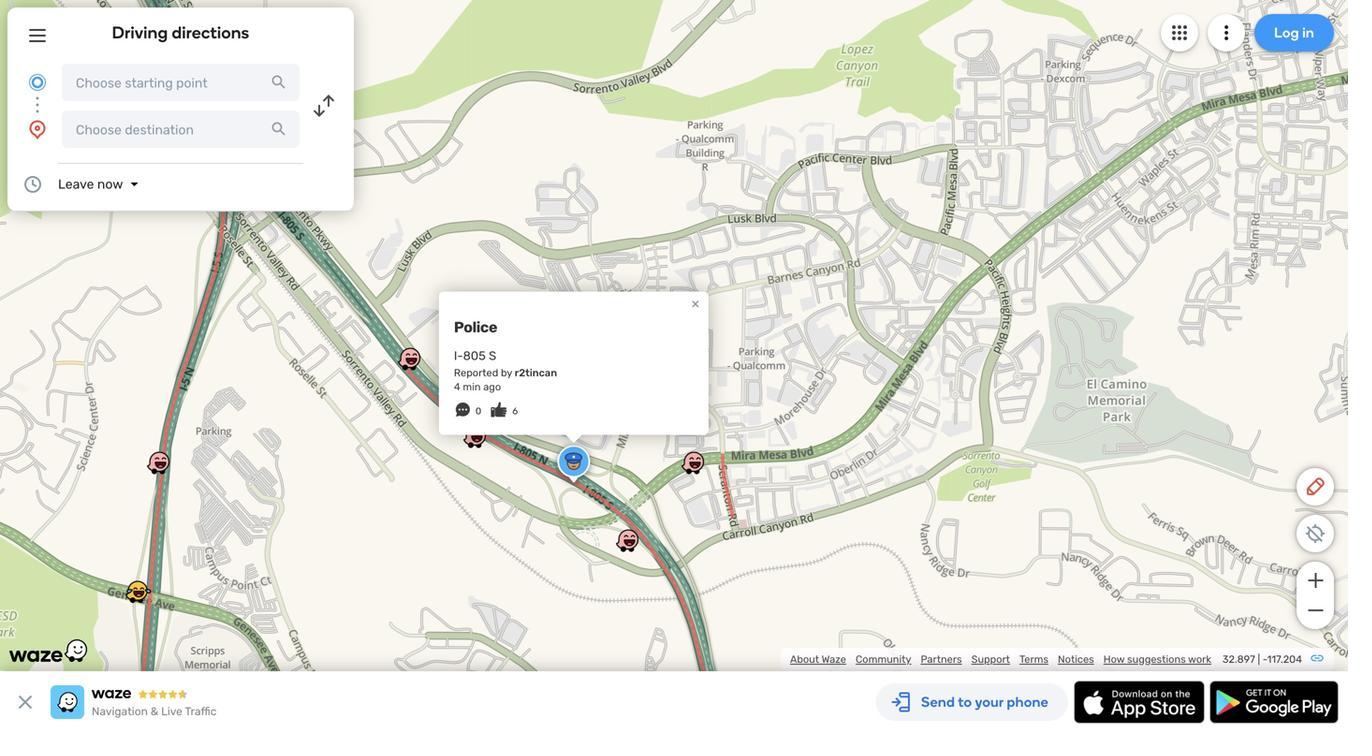 Task type: vqa. For each thing, say whether or not it's contained in the screenshot.
× link
yes



Task type: describe. For each thing, give the bounding box(es) containing it.
32.897
[[1223, 653, 1255, 666]]

leave now
[[58, 177, 123, 192]]

current location image
[[26, 71, 49, 94]]

×
[[691, 294, 700, 312]]

min
[[463, 381, 481, 393]]

by
[[501, 367, 512, 379]]

s
[[489, 349, 496, 363]]

805
[[463, 349, 486, 363]]

clock image
[[22, 173, 44, 196]]

notices link
[[1058, 653, 1094, 666]]

partners link
[[921, 653, 962, 666]]

ago
[[483, 381, 501, 393]]

navigation & live traffic
[[92, 705, 217, 718]]

about
[[790, 653, 819, 666]]

partners
[[921, 653, 962, 666]]

location image
[[26, 118, 49, 140]]

community
[[856, 653, 912, 666]]

&
[[151, 705, 158, 718]]

link image
[[1310, 651, 1325, 666]]

about waze link
[[790, 653, 846, 666]]

zoom out image
[[1304, 599, 1327, 622]]

i-805 s reported by r2tincan 4 min ago
[[454, 349, 557, 393]]

waze
[[822, 653, 846, 666]]

i-
[[454, 349, 463, 363]]

terms
[[1020, 653, 1049, 666]]

0
[[476, 405, 482, 417]]

Choose destination text field
[[62, 110, 300, 148]]

traffic
[[185, 705, 217, 718]]

[missing "en.livemap.styleguide.close" translation] image
[[871, 695, 890, 714]]

reported
[[454, 367, 498, 379]]

32.897 | -117.204
[[1223, 653, 1302, 666]]

suggestions
[[1127, 653, 1186, 666]]

notices
[[1058, 653, 1094, 666]]

directions
[[172, 22, 249, 43]]

community link
[[856, 653, 912, 666]]



Task type: locate. For each thing, give the bounding box(es) containing it.
|
[[1258, 653, 1260, 666]]

work
[[1188, 653, 1212, 666]]

driving
[[112, 22, 168, 43]]

Choose starting point text field
[[62, 64, 300, 101]]

pencil image
[[1304, 476, 1327, 498]]

r2tincan
[[515, 367, 557, 379]]

× link
[[687, 294, 704, 312]]

live
[[161, 705, 182, 718]]

support
[[972, 653, 1010, 666]]

driving directions
[[112, 22, 249, 43]]

leave
[[58, 177, 94, 192]]

about waze community partners support terms notices how suggestions work
[[790, 653, 1212, 666]]

x image
[[14, 691, 37, 714]]

support link
[[972, 653, 1010, 666]]

how
[[1104, 653, 1125, 666]]

terms link
[[1020, 653, 1049, 666]]

4
[[454, 381, 460, 393]]

-
[[1263, 653, 1267, 666]]

6
[[512, 405, 518, 417]]

now
[[97, 177, 123, 192]]

how suggestions work link
[[1104, 653, 1212, 666]]

navigation
[[92, 705, 148, 718]]

police
[[454, 318, 497, 336]]

117.204
[[1267, 653, 1302, 666]]

zoom in image
[[1304, 569, 1327, 592]]



